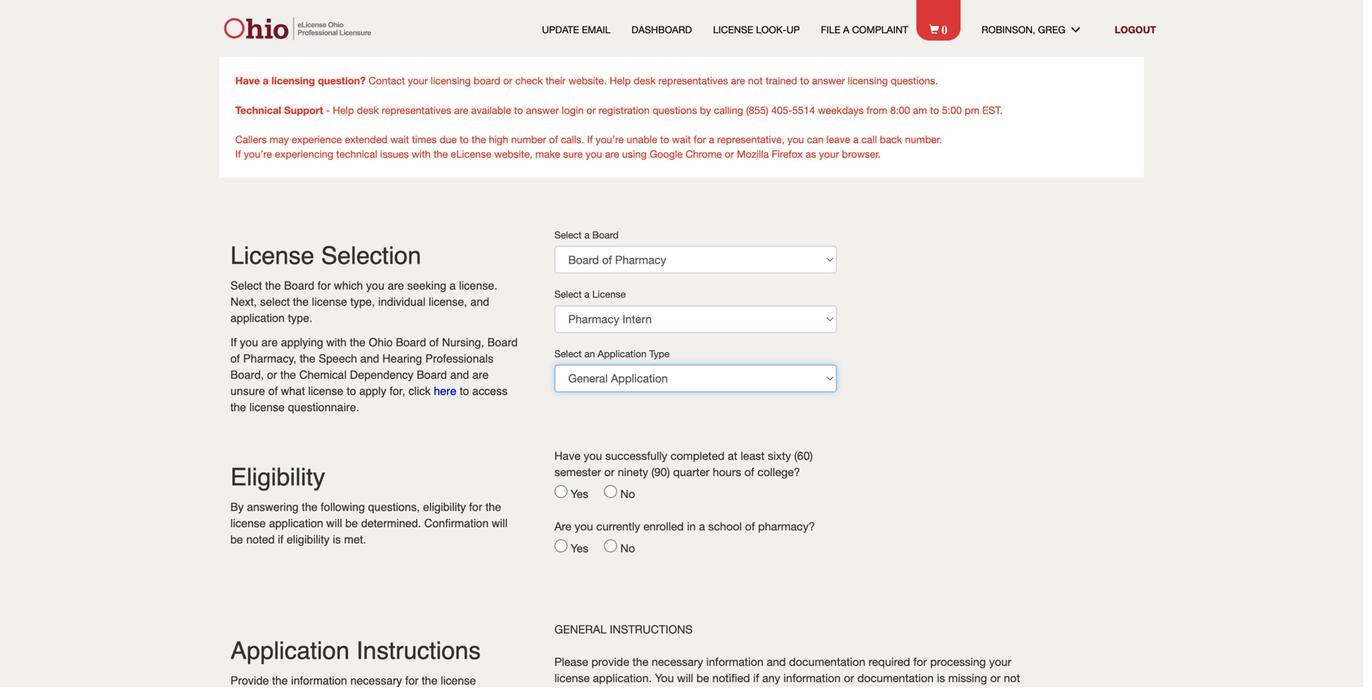 Task type: locate. For each thing, give the bounding box(es) containing it.
answer inside have a licensing question? contact your licensing board or check their website. help desk representatives are not trained to answer licensing questions.
[[812, 75, 845, 86]]

license inside by answering the following questions, eligibility for the license application will be determined. confirmation will be noted if eligibility is met.
[[231, 517, 266, 530]]

to up the google
[[661, 134, 670, 145]]

answer left login
[[526, 104, 559, 116]]

look-
[[756, 24, 787, 35]]

update email link
[[542, 23, 611, 37]]

board inside select the board for which you are seeking a license. next, select the license type, individual license, and application type.
[[284, 279, 315, 292]]

application.
[[593, 672, 652, 685]]

eligibility
[[231, 464, 325, 492]]

Yes radio
[[555, 540, 568, 553]]

1 horizontal spatial you're
[[596, 134, 624, 145]]

successfully
[[606, 449, 668, 463]]

2 vertical spatial be
[[697, 672, 710, 685]]

2 horizontal spatial will
[[677, 672, 694, 685]]

to right the "here"
[[460, 385, 469, 398]]

8:00
[[891, 104, 911, 116]]

license
[[713, 24, 754, 35], [231, 242, 314, 270], [593, 289, 626, 300]]

1 vertical spatial no
[[621, 542, 635, 555]]

are up individual
[[388, 279, 404, 292]]

of down least
[[745, 466, 755, 479]]

select left an
[[555, 348, 582, 359]]

1 vertical spatial have
[[555, 449, 581, 463]]

if right "noted"
[[278, 533, 284, 546]]

for up chrome
[[694, 134, 706, 145]]

0 horizontal spatial wait
[[391, 134, 409, 145]]

no radio for currently
[[605, 540, 618, 553]]

(90)
[[652, 466, 670, 479]]

with up speech
[[327, 336, 347, 349]]

license down please
[[555, 672, 590, 685]]

back
[[880, 134, 903, 145]]

are left the using
[[605, 148, 620, 160]]

documentation left required
[[789, 656, 866, 669]]

and inside please provide the necessary information and documentation required for processing your license application. you will be notified if any information or documentation is missing or no
[[767, 656, 786, 669]]

1 horizontal spatial if
[[754, 672, 760, 685]]

0 horizontal spatial representatives
[[382, 104, 452, 116]]

1 vertical spatial help
[[333, 104, 354, 116]]

0 horizontal spatial license
[[231, 242, 314, 270]]

if inside by answering the following questions, eligibility for the license application will be determined. confirmation will be noted if eligibility is met.
[[278, 533, 284, 546]]

1 horizontal spatial application
[[598, 348, 647, 359]]

0 horizontal spatial your
[[408, 75, 428, 86]]

license up questionnaire.
[[308, 385, 344, 398]]

board
[[593, 229, 619, 241], [284, 279, 315, 292], [396, 336, 426, 349], [488, 336, 518, 349], [417, 369, 447, 382]]

0 vertical spatial answer
[[812, 75, 845, 86]]

apply
[[359, 385, 387, 398]]

representatives up "by" on the top right of page
[[659, 75, 729, 86]]

or left ninety
[[605, 466, 615, 479]]

5:00
[[942, 104, 962, 116]]

you up semester
[[584, 449, 602, 463]]

2 no from the top
[[621, 542, 635, 555]]

1 vertical spatial your
[[819, 148, 840, 160]]

0 vertical spatial application
[[598, 348, 647, 359]]

0 horizontal spatial have
[[235, 74, 260, 86]]

to right trained
[[801, 75, 810, 86]]

trained
[[766, 75, 798, 86]]

your right contact
[[408, 75, 428, 86]]

documentation down required
[[858, 672, 934, 685]]

support
[[284, 104, 323, 116]]

will down necessary
[[677, 672, 694, 685]]

general
[[555, 623, 607, 636]]

for right required
[[914, 656, 928, 669]]

are left available
[[454, 104, 469, 116]]

representatives inside have a licensing question? contact your licensing board or check their website. help desk representatives are not trained to answer licensing questions.
[[659, 75, 729, 86]]

the left following
[[302, 501, 318, 514]]

select inside select the board for which you are seeking a license. next, select the license type, individual license, and application type.
[[231, 279, 262, 292]]

eligibility left met.
[[287, 533, 330, 546]]

license.
[[459, 279, 498, 292]]

you're down callers on the left top of page
[[244, 148, 272, 160]]

desk up registration
[[634, 75, 656, 86]]

semester
[[555, 466, 601, 479]]

2 no radio from the top
[[605, 540, 618, 553]]

be inside please provide the necessary information and documentation required for processing your license application. you will be notified if any information or documentation is missing or no
[[697, 672, 710, 685]]

of up the make
[[549, 134, 558, 145]]

no for successfully
[[621, 487, 635, 501]]

1 horizontal spatial will
[[492, 517, 508, 530]]

of left nursing,
[[430, 336, 439, 349]]

2 vertical spatial your
[[990, 656, 1012, 669]]

if left any
[[754, 672, 760, 685]]

for left which
[[318, 279, 331, 292]]

0 vertical spatial you're
[[596, 134, 624, 145]]

can
[[807, 134, 824, 145]]

enrolled
[[644, 520, 684, 533]]

license up select
[[231, 242, 314, 270]]

have for have a licensing question? contact your licensing board or check their website. help desk representatives are not trained to answer licensing questions.
[[235, 74, 260, 86]]

elicense ohio professional licensure image
[[218, 16, 381, 41]]

no radio up the currently
[[605, 485, 618, 498]]

or inside have a licensing question? contact your licensing board or check their website. help desk representatives are not trained to answer licensing questions.
[[503, 75, 513, 86]]

no down ninety
[[621, 487, 635, 501]]

for inside please provide the necessary information and documentation required for processing your license application. you will be notified if any information or documentation is missing or no
[[914, 656, 928, 669]]

wait up the google
[[672, 134, 691, 145]]

or right board
[[503, 75, 513, 86]]

2 yes from the top
[[571, 542, 601, 555]]

not
[[748, 75, 763, 86]]

their
[[546, 75, 566, 86]]

to inside have a licensing question? contact your licensing board or check their website. help desk representatives are not trained to answer licensing questions.
[[801, 75, 810, 86]]

2 horizontal spatial your
[[990, 656, 1012, 669]]

1 vertical spatial information
[[784, 672, 841, 685]]

a up chrome
[[709, 134, 715, 145]]

any
[[763, 672, 781, 685]]

your right processing
[[990, 656, 1012, 669]]

be up met.
[[346, 517, 358, 530]]

complaint
[[853, 24, 909, 35]]

application down 'next,'
[[231, 312, 285, 325]]

or down pharmacy,
[[267, 369, 277, 382]]

0 horizontal spatial if
[[278, 533, 284, 546]]

representatives up times
[[382, 104, 452, 116]]

is down processing
[[937, 672, 946, 685]]

if right calls.
[[587, 134, 593, 145]]

1 horizontal spatial representatives
[[659, 75, 729, 86]]

to access the license questionnaire.
[[231, 385, 508, 414]]

of
[[549, 134, 558, 145], [430, 336, 439, 349], [231, 352, 240, 365], [268, 385, 278, 398], [745, 466, 755, 479], [745, 520, 755, 533]]

1 vertical spatial yes
[[571, 542, 601, 555]]

1 horizontal spatial wait
[[672, 134, 691, 145]]

dashboard link
[[632, 23, 692, 37]]

the up the "elicense"
[[472, 134, 486, 145]]

access
[[472, 385, 508, 398]]

board
[[474, 75, 501, 86]]

or inside technical support - help desk representatives are available to answer login or registration questions by calling (855) 405-5514 weekdays from 8:00 am to 5:00 pm est.
[[587, 104, 596, 116]]

2 horizontal spatial license
[[713, 24, 754, 35]]

email
[[582, 24, 611, 35]]

1 vertical spatial no radio
[[605, 540, 618, 553]]

have up semester
[[555, 449, 581, 463]]

desk
[[634, 75, 656, 86], [357, 104, 379, 116]]

or
[[503, 75, 513, 86], [587, 104, 596, 116], [725, 148, 734, 160], [267, 369, 277, 382], [605, 466, 615, 479], [844, 672, 855, 685], [991, 672, 1001, 685]]

elicense
[[451, 148, 492, 160]]

information up notified
[[707, 656, 764, 669]]

wait up issues
[[391, 134, 409, 145]]

for inside by answering the following questions, eligibility for the license application will be determined. confirmation will be noted if eligibility is met.
[[469, 501, 483, 514]]

be left notified
[[697, 672, 710, 685]]

hearing
[[383, 352, 422, 365]]

will down following
[[327, 517, 342, 530]]

speech
[[319, 352, 357, 365]]

answering
[[247, 501, 299, 514]]

0 vertical spatial yes
[[571, 487, 601, 501]]

no for currently
[[621, 542, 635, 555]]

firefox
[[772, 148, 803, 160]]

license up select an application type on the bottom of the page
[[593, 289, 626, 300]]

will inside please provide the necessary information and documentation required for processing your license application. you will be notified if any information or documentation is missing or no
[[677, 672, 694, 685]]

licensing up support
[[272, 74, 315, 86]]

you're up the using
[[596, 134, 624, 145]]

1 vertical spatial desk
[[357, 104, 379, 116]]

1 horizontal spatial answer
[[812, 75, 845, 86]]

1 horizontal spatial your
[[819, 148, 840, 160]]

-
[[326, 104, 330, 116]]

0 vertical spatial be
[[346, 517, 358, 530]]

or left mozilla
[[725, 148, 734, 160]]

are inside select the board for which you are seeking a license. next, select the license type, individual license, and application type.
[[388, 279, 404, 292]]

1 vertical spatial if
[[754, 672, 760, 685]]

technical
[[336, 148, 377, 160]]

the down unsure
[[231, 401, 246, 414]]

1 vertical spatial application
[[231, 637, 350, 665]]

0 vertical spatial your
[[408, 75, 428, 86]]

are inside the callers may experience extended wait times due to the high number of calls. if you're unable to wait for a representative, you can leave a call back number. if you're experiencing technical issues with the elicense website, make sure you are using google chrome or mozilla firefox as your browser.
[[605, 148, 620, 160]]

1 horizontal spatial is
[[937, 672, 946, 685]]

no down the currently
[[621, 542, 635, 555]]

select down 'select a board'
[[555, 289, 582, 300]]

1 no radio from the top
[[605, 485, 618, 498]]

0 vertical spatial information
[[707, 656, 764, 669]]

please provide the necessary information and documentation required for processing your license application. you will be notified if any information or documentation is missing or no
[[555, 656, 1024, 688]]

be for license
[[697, 672, 710, 685]]

(855)
[[746, 104, 769, 116]]

answer inside technical support - help desk representatives are available to answer login or registration questions by calling (855) 405-5514 weekdays from 8:00 am to 5:00 pm est.
[[526, 104, 559, 116]]

pharmacy,
[[243, 352, 297, 365]]

application down answering
[[269, 517, 323, 530]]

1 vertical spatial application
[[269, 517, 323, 530]]

1 horizontal spatial with
[[412, 148, 431, 160]]

desk up extended
[[357, 104, 379, 116]]

of inside the callers may experience extended wait times due to the high number of calls. if you're unable to wait for a representative, you can leave a call back number. if you're experiencing technical issues with the elicense website, make sure you are using google chrome or mozilla firefox as your browser.
[[549, 134, 558, 145]]

determined.
[[361, 517, 421, 530]]

0 horizontal spatial with
[[327, 336, 347, 349]]

is inside please provide the necessary information and documentation required for processing your license application. you will be notified if any information or documentation is missing or no
[[937, 672, 946, 685]]

weekdays
[[818, 104, 864, 116]]

2 horizontal spatial be
[[697, 672, 710, 685]]

callers may experience extended wait times due to the high number of calls. if you're unable to wait for a representative, you can leave a call back number. if you're experiencing technical issues with the elicense website, make sure you are using google chrome or mozilla firefox as your browser.
[[235, 134, 942, 160]]

no
[[621, 487, 635, 501], [621, 542, 635, 555]]

be left "noted"
[[231, 533, 243, 546]]

your down leave at the top right of the page
[[819, 148, 840, 160]]

desk inside have a licensing question? contact your licensing board or check their website. help desk representatives are not trained to answer licensing questions.
[[634, 75, 656, 86]]

select for select a board
[[555, 229, 582, 241]]

1 vertical spatial be
[[231, 533, 243, 546]]

or inside have you successfully completed at least sixty (60) semester or ninety (90) quarter hours of college?
[[605, 466, 615, 479]]

a up license,
[[450, 279, 456, 292]]

0 vertical spatial is
[[333, 533, 341, 546]]

1 no from the top
[[621, 487, 635, 501]]

experiencing
[[275, 148, 334, 160]]

you
[[788, 134, 805, 145], [586, 148, 603, 160], [366, 279, 385, 292], [240, 336, 258, 349], [584, 449, 602, 463], [575, 520, 593, 533]]

no radio down the currently
[[605, 540, 618, 553]]

1 horizontal spatial have
[[555, 449, 581, 463]]

0 vertical spatial representatives
[[659, 75, 729, 86]]

help right - at the top left of page
[[333, 104, 354, 116]]

to inside if you are applying with the ohio board of nursing, board of pharmacy, the speech and hearing professionals board, or the chemical dependency board and are unsure of what license to apply for, click
[[347, 385, 356, 398]]

have inside have you successfully completed at least sixty (60) semester or ninety (90) quarter hours of college?
[[555, 449, 581, 463]]

0 horizontal spatial be
[[231, 533, 243, 546]]

click
[[409, 385, 431, 398]]

board up select a license
[[593, 229, 619, 241]]

number
[[511, 134, 547, 145]]

0 horizontal spatial is
[[333, 533, 341, 546]]

with inside the callers may experience extended wait times due to the high number of calls. if you're unable to wait for a representative, you can leave a call back number. if you're experiencing technical issues with the elicense website, make sure you are using google chrome or mozilla firefox as your browser.
[[412, 148, 431, 160]]

will for be
[[492, 517, 508, 530]]

will for license
[[677, 672, 694, 685]]

1 vertical spatial with
[[327, 336, 347, 349]]

application inside by answering the following questions, eligibility for the license application will be determined. confirmation will be noted if eligibility is met.
[[269, 517, 323, 530]]

the down applying
[[300, 352, 316, 365]]

0 horizontal spatial desk
[[357, 104, 379, 116]]

0 vertical spatial no radio
[[605, 485, 618, 498]]

answer up weekdays at the right of the page
[[812, 75, 845, 86]]

a up technical in the top left of the page
[[263, 74, 269, 86]]

with inside if you are applying with the ohio board of nursing, board of pharmacy, the speech and hearing professionals board, or the chemical dependency board and are unsure of what license to apply for, click
[[327, 336, 347, 349]]

a left call
[[854, 134, 859, 145]]

license down by
[[231, 517, 266, 530]]

1 vertical spatial license
[[231, 242, 314, 270]]

2 vertical spatial if
[[231, 336, 237, 349]]

1 vertical spatial you're
[[244, 148, 272, 160]]

or right login
[[587, 104, 596, 116]]

licensing up from
[[848, 75, 888, 86]]

0 vertical spatial application
[[231, 312, 285, 325]]

information right any
[[784, 672, 841, 685]]

representatives
[[659, 75, 729, 86], [382, 104, 452, 116]]

if you are applying with the ohio board of nursing, board of pharmacy, the speech and hearing professionals board, or the chemical dependency board and are unsure of what license to apply for, click
[[231, 336, 518, 398]]

if
[[278, 533, 284, 546], [754, 672, 760, 685]]

select
[[555, 229, 582, 241], [231, 279, 262, 292], [555, 289, 582, 300], [555, 348, 582, 359]]

have up technical in the top left of the page
[[235, 74, 260, 86]]

you're
[[596, 134, 624, 145], [244, 148, 272, 160]]

chrome
[[686, 148, 722, 160]]

to right am
[[931, 104, 940, 116]]

2 vertical spatial license
[[593, 289, 626, 300]]

what
[[281, 385, 305, 398]]

1 vertical spatial is
[[937, 672, 946, 685]]

general instructions
[[555, 623, 693, 636]]

individual
[[378, 295, 426, 308]]

help up technical support - help desk representatives are available to answer login or registration questions by calling (855) 405-5514 weekdays from 8:00 am to 5:00 pm est.
[[610, 75, 631, 86]]

high
[[489, 134, 509, 145]]

0 vertical spatial help
[[610, 75, 631, 86]]

licensing left board
[[431, 75, 471, 86]]

and up any
[[767, 656, 786, 669]]

if up board,
[[231, 336, 237, 349]]

0 horizontal spatial information
[[707, 656, 764, 669]]

for inside the callers may experience extended wait times due to the high number of calls. if you're unable to wait for a representative, you can leave a call back number. if you're experiencing technical issues with the elicense website, make sure you are using google chrome or mozilla firefox as your browser.
[[694, 134, 706, 145]]

missing
[[949, 672, 988, 685]]

dashboard
[[632, 24, 692, 35]]

seeking
[[407, 279, 447, 292]]

0 vertical spatial with
[[412, 148, 431, 160]]

will
[[327, 517, 342, 530], [492, 517, 508, 530], [677, 672, 694, 685]]

if
[[587, 134, 593, 145], [235, 148, 241, 160], [231, 336, 237, 349]]

0 vertical spatial no
[[621, 487, 635, 501]]

to left "apply"
[[347, 385, 356, 398]]

are up pharmacy,
[[261, 336, 278, 349]]

robinson, greg link
[[982, 23, 1094, 37]]

instructions
[[610, 623, 693, 636]]

0 vertical spatial desk
[[634, 75, 656, 86]]

you
[[655, 672, 674, 685]]

0 vertical spatial if
[[278, 533, 284, 546]]

1 horizontal spatial eligibility
[[423, 501, 466, 514]]

yes for have
[[571, 487, 601, 501]]

instructions
[[356, 637, 481, 665]]

license left the look-
[[713, 24, 754, 35]]

0 vertical spatial license
[[713, 24, 754, 35]]

yes
[[571, 487, 601, 501], [571, 542, 601, 555]]

select a board
[[555, 229, 619, 241]]

application inside select the board for which you are seeking a license. next, select the license type, individual license, and application type.
[[231, 312, 285, 325]]

if inside please provide the necessary information and documentation required for processing your license application. you will be notified if any information or documentation is missing or no
[[754, 672, 760, 685]]

license inside to access the license questionnaire.
[[250, 401, 285, 414]]

1 vertical spatial answer
[[526, 104, 559, 116]]

1 horizontal spatial licensing
[[431, 75, 471, 86]]

0 horizontal spatial help
[[333, 104, 354, 116]]

0 horizontal spatial answer
[[526, 104, 559, 116]]

0 horizontal spatial eligibility
[[287, 533, 330, 546]]

No radio
[[605, 485, 618, 498], [605, 540, 618, 553]]

select for select an application type
[[555, 348, 582, 359]]

the inside please provide the necessary information and documentation required for processing your license application. you will be notified if any information or documentation is missing or no
[[633, 656, 649, 669]]

unable
[[627, 134, 658, 145]]

1 vertical spatial documentation
[[858, 672, 934, 685]]

am
[[913, 104, 928, 116]]

1 horizontal spatial desk
[[634, 75, 656, 86]]

select
[[260, 295, 290, 308]]

1 vertical spatial eligibility
[[287, 533, 330, 546]]

1 horizontal spatial help
[[610, 75, 631, 86]]

0 horizontal spatial application
[[231, 637, 350, 665]]

by
[[700, 104, 711, 116]]

board up hearing
[[396, 336, 426, 349]]

1 yes from the top
[[571, 487, 601, 501]]

google
[[650, 148, 683, 160]]

issues
[[380, 148, 409, 160]]

1 horizontal spatial license
[[593, 289, 626, 300]]

applying
[[281, 336, 323, 349]]

1 vertical spatial representatives
[[382, 104, 452, 116]]

board up select
[[284, 279, 315, 292]]

with down times
[[412, 148, 431, 160]]

license inside select the board for which you are seeking a license. next, select the license type, individual license, and application type.
[[312, 295, 347, 308]]

license down unsure
[[250, 401, 285, 414]]

0 vertical spatial have
[[235, 74, 260, 86]]

met.
[[344, 533, 366, 546]]



Task type: vqa. For each thing, say whether or not it's contained in the screenshot.
THE ANSWER in the the Have a licensing question? Contact your licensing board or check their website. Help desk representatives are not trained to answer licensing questions.
yes



Task type: describe. For each thing, give the bounding box(es) containing it.
(60)
[[795, 449, 813, 463]]

license selection
[[231, 242, 421, 270]]

update
[[542, 24, 579, 35]]

type,
[[351, 295, 375, 308]]

file a complaint
[[821, 24, 909, 35]]

select for select the board for which you are seeking a license. next, select the license type, individual license, and application type.
[[231, 279, 262, 292]]

to inside to access the license questionnaire.
[[460, 385, 469, 398]]

have a licensing question? contact your licensing board or check their website. help desk representatives are not trained to answer licensing questions.
[[235, 74, 939, 86]]

questions
[[653, 104, 697, 116]]

here link
[[434, 385, 457, 398]]

0 link
[[930, 21, 961, 37]]

2 horizontal spatial licensing
[[848, 75, 888, 86]]

you inside have you successfully completed at least sixty (60) semester or ninety (90) quarter hours of college?
[[584, 449, 602, 463]]

is inside by answering the following questions, eligibility for the license application will be determined. confirmation will be noted if eligibility is met.
[[333, 533, 341, 546]]

technical support - help desk representatives are available to answer login or registration questions by calling (855) 405-5514 weekdays from 8:00 am to 5:00 pm est.
[[235, 104, 1003, 116]]

select the board for which you are seeking a license. next, select the license type, individual license, and application type.
[[231, 279, 498, 325]]

questionnaire.
[[288, 401, 359, 414]]

extended
[[345, 134, 388, 145]]

a down 'select a board'
[[585, 289, 590, 300]]

here
[[434, 385, 457, 398]]

to right available
[[514, 104, 523, 116]]

Yes radio
[[555, 485, 568, 498]]

file a complaint link
[[821, 23, 909, 37]]

a inside select the board for which you are seeking a license. next, select the license type, individual license, and application type.
[[450, 279, 456, 292]]

your inside please provide the necessary information and documentation required for processing your license application. you will be notified if any information or documentation is missing or no
[[990, 656, 1012, 669]]

type.
[[288, 312, 313, 325]]

contact
[[369, 75, 405, 86]]

0 vertical spatial eligibility
[[423, 501, 466, 514]]

make
[[536, 148, 561, 160]]

ninety
[[618, 466, 649, 479]]

website.
[[569, 75, 607, 86]]

and down 'professionals'
[[450, 369, 469, 382]]

of left what on the left bottom of the page
[[268, 385, 278, 398]]

and down the ohio
[[360, 352, 379, 365]]

the inside to access the license questionnaire.
[[231, 401, 246, 414]]

you up firefox
[[788, 134, 805, 145]]

from
[[867, 104, 888, 116]]

0 horizontal spatial licensing
[[272, 74, 315, 86]]

0 horizontal spatial will
[[327, 517, 342, 530]]

you inside if you are applying with the ohio board of nursing, board of pharmacy, the speech and hearing professionals board, or the chemical dependency board and are unsure of what license to apply for, click
[[240, 336, 258, 349]]

your inside the callers may experience extended wait times due to the high number of calls. if you're unable to wait for a representative, you can leave a call back number. if you're experiencing technical issues with the elicense website, make sure you are using google chrome or mozilla firefox as your browser.
[[819, 148, 840, 160]]

1 vertical spatial if
[[235, 148, 241, 160]]

update email
[[542, 24, 611, 35]]

help inside technical support - help desk representatives are available to answer login or registration questions by calling (855) 405-5514 weekdays from 8:00 am to 5:00 pm est.
[[333, 104, 354, 116]]

if inside if you are applying with the ohio board of nursing, board of pharmacy, the speech and hearing professionals board, or the chemical dependency board and are unsure of what license to apply for, click
[[231, 336, 237, 349]]

if for any
[[754, 672, 760, 685]]

of right the school at the bottom of page
[[745, 520, 755, 533]]

a up select a license
[[585, 229, 590, 241]]

license for license look-up
[[713, 24, 754, 35]]

the up the confirmation
[[486, 501, 502, 514]]

1 horizontal spatial be
[[346, 517, 358, 530]]

chemical
[[299, 369, 347, 382]]

the down due
[[434, 148, 448, 160]]

login
[[562, 104, 584, 116]]

logout
[[1115, 24, 1157, 35]]

are inside have a licensing question? contact your licensing board or check their website. help desk representatives are not trained to answer licensing questions.
[[731, 75, 746, 86]]

dependency
[[350, 369, 414, 382]]

board up 'click'
[[417, 369, 447, 382]]

menu down image
[[1071, 24, 1094, 34]]

registration
[[599, 104, 650, 116]]

file
[[821, 24, 841, 35]]

yes for are
[[571, 542, 601, 555]]

are up access
[[473, 369, 489, 382]]

sixty
[[768, 449, 792, 463]]

greg
[[1039, 24, 1066, 35]]

license for license selection
[[231, 242, 314, 270]]

or inside if you are applying with the ohio board of nursing, board of pharmacy, the speech and hearing professionals board, or the chemical dependency board and are unsure of what license to apply for, click
[[267, 369, 277, 382]]

to right due
[[460, 134, 469, 145]]

0 vertical spatial documentation
[[789, 656, 866, 669]]

mozilla
[[737, 148, 769, 160]]

or right the missing
[[991, 672, 1001, 685]]

in
[[687, 520, 696, 533]]

notified
[[713, 672, 750, 685]]

pharmacy?
[[758, 520, 815, 533]]

of up board,
[[231, 352, 240, 365]]

times
[[412, 134, 437, 145]]

for inside select the board for which you are seeking a license. next, select the license type, individual license, and application type.
[[318, 279, 331, 292]]

provide
[[592, 656, 630, 669]]

browser.
[[842, 148, 881, 160]]

1 wait from the left
[[391, 134, 409, 145]]

processing
[[931, 656, 986, 669]]

representative,
[[718, 134, 785, 145]]

unsure
[[231, 385, 265, 398]]

select an application type
[[555, 348, 670, 359]]

you right the are
[[575, 520, 593, 533]]

or inside the callers may experience extended wait times due to the high number of calls. if you're unable to wait for a representative, you can leave a call back number. if you're experiencing technical issues with the elicense website, make sure you are using google chrome or mozilla firefox as your browser.
[[725, 148, 734, 160]]

professionals
[[426, 352, 494, 365]]

desk inside technical support - help desk representatives are available to answer login or registration questions by calling (855) 405-5514 weekdays from 8:00 am to 5:00 pm est.
[[357, 104, 379, 116]]

have you successfully completed at least sixty (60) semester or ninety (90) quarter hours of college?
[[555, 449, 813, 479]]

board right nursing,
[[488, 336, 518, 349]]

0 horizontal spatial you're
[[244, 148, 272, 160]]

if for eligibility
[[278, 533, 284, 546]]

selection
[[321, 242, 421, 270]]

please
[[555, 656, 589, 669]]

questions.
[[891, 75, 939, 86]]

following
[[321, 501, 365, 514]]

the left the ohio
[[350, 336, 366, 349]]

sure
[[564, 148, 583, 160]]

no radio for successfully
[[605, 485, 618, 498]]

a right file
[[844, 24, 850, 35]]

0
[[942, 21, 948, 35]]

least
[[741, 449, 765, 463]]

select for select a license
[[555, 289, 582, 300]]

or right any
[[844, 672, 855, 685]]

of inside have you successfully completed at least sixty (60) semester or ninety (90) quarter hours of college?
[[745, 466, 755, 479]]

necessary
[[652, 656, 704, 669]]

license inside if you are applying with the ohio board of nursing, board of pharmacy, the speech and hearing professionals board, or the chemical dependency board and are unsure of what license to apply for, click
[[308, 385, 344, 398]]

license inside please provide the necessary information and documentation required for processing your license application. you will be notified if any information or documentation is missing or no
[[555, 672, 590, 685]]

robinson, greg
[[982, 24, 1071, 35]]

are inside technical support - help desk representatives are available to answer login or registration questions by calling (855) 405-5514 weekdays from 8:00 am to 5:00 pm est.
[[454, 104, 469, 116]]

completed
[[671, 449, 725, 463]]

questions,
[[368, 501, 420, 514]]

robinson,
[[982, 24, 1036, 35]]

the up select
[[265, 279, 281, 292]]

you right the sure at left
[[586, 148, 603, 160]]

the up type.
[[293, 295, 309, 308]]

check
[[516, 75, 543, 86]]

experience
[[292, 134, 342, 145]]

question?
[[318, 74, 366, 86]]

your inside have a licensing question? contact your licensing board or check their website. help desk representatives are not trained to answer licensing questions.
[[408, 75, 428, 86]]

leave
[[827, 134, 851, 145]]

hours
[[713, 466, 742, 479]]

college?
[[758, 466, 801, 479]]

and inside select the board for which you are seeking a license. next, select the license type, individual license, and application type.
[[471, 295, 490, 308]]

be for be
[[231, 533, 243, 546]]

representatives inside technical support - help desk representatives are available to answer login or registration questions by calling (855) 405-5514 weekdays from 8:00 am to 5:00 pm est.
[[382, 104, 452, 116]]

type
[[650, 348, 670, 359]]

1 horizontal spatial information
[[784, 672, 841, 685]]

405-
[[772, 104, 793, 116]]

license look-up link
[[713, 23, 800, 37]]

quarter
[[673, 466, 710, 479]]

currently
[[597, 520, 641, 533]]

2 wait from the left
[[672, 134, 691, 145]]

website,
[[495, 148, 533, 160]]

select a license
[[555, 289, 626, 300]]

a right in on the bottom
[[699, 520, 705, 533]]

which
[[334, 279, 363, 292]]

have for have you successfully completed at least sixty (60) semester or ninety (90) quarter hours of college?
[[555, 449, 581, 463]]

next,
[[231, 295, 257, 308]]

using
[[622, 148, 647, 160]]

0 vertical spatial if
[[587, 134, 593, 145]]

by
[[231, 501, 244, 514]]

the up what on the left bottom of the page
[[280, 369, 296, 382]]

you inside select the board for which you are seeking a license. next, select the license type, individual license, and application type.
[[366, 279, 385, 292]]

application instructions
[[231, 637, 481, 665]]

technical
[[235, 104, 281, 116]]

help inside have a licensing question? contact your licensing board or check their website. help desk representatives are not trained to answer licensing questions.
[[610, 75, 631, 86]]



